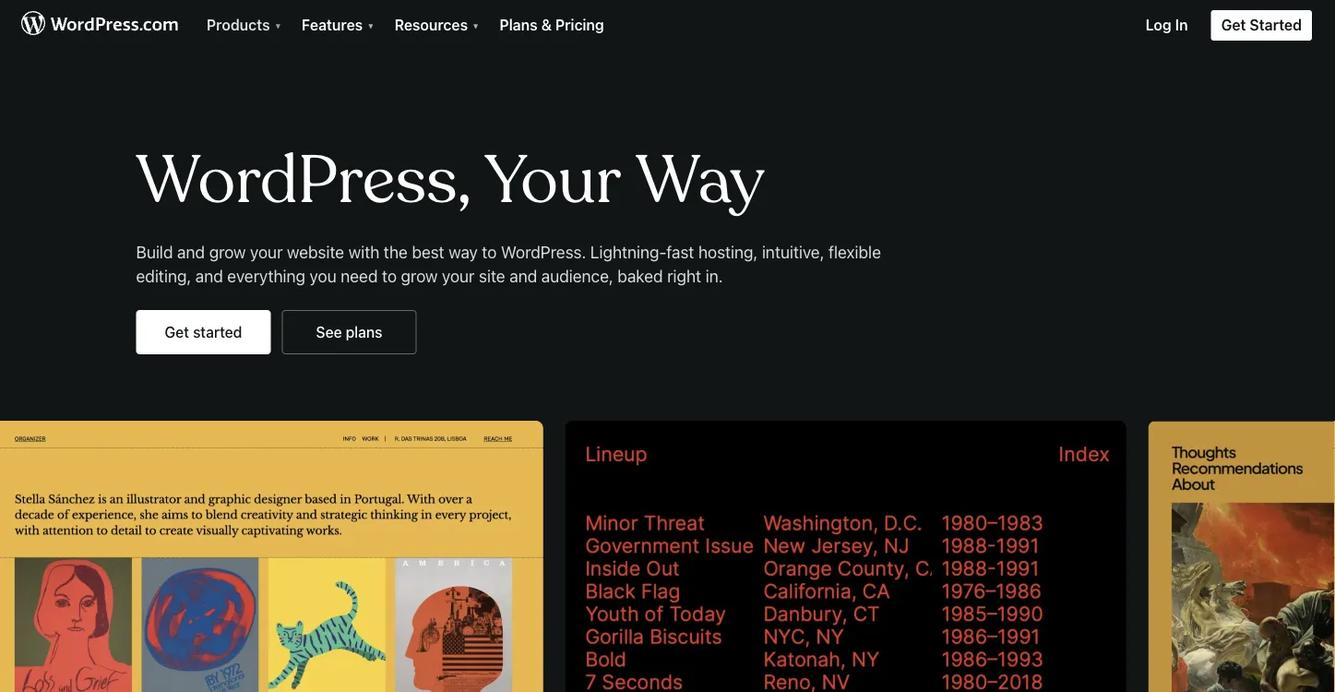 Task type: vqa. For each thing, say whether or not it's contained in the screenshot.
second img from the bottom
no



Task type: locate. For each thing, give the bounding box(es) containing it.
and right the editing,
[[195, 266, 223, 286]]

0 vertical spatial get
[[1222, 16, 1247, 34]]

resources
[[395, 16, 472, 34]]

your way
[[484, 138, 765, 223]]

1 vertical spatial your
[[442, 266, 475, 286]]

wordpress.com navigation menu menu
[[0, 0, 1336, 692]]

grow up the everything
[[209, 242, 246, 262]]

wordpress, your way
[[136, 138, 765, 223]]

grow down best
[[401, 266, 438, 286]]

log
[[1146, 16, 1172, 34]]

resources button
[[384, 0, 489, 42]]

features
[[302, 16, 367, 34]]

to
[[482, 242, 497, 262], [382, 266, 397, 286]]

to down the
[[382, 266, 397, 286]]

products button
[[196, 0, 291, 42]]

lightning-
[[591, 242, 667, 262]]

0 horizontal spatial get
[[165, 323, 189, 341]]

get for get started
[[165, 323, 189, 341]]

products
[[207, 16, 274, 34]]

theme line image
[[571, 421, 1132, 692]]

see plans
[[316, 323, 383, 341]]

see
[[316, 323, 342, 341]]

1 horizontal spatial get
[[1222, 16, 1247, 34]]

and up the editing,
[[177, 242, 205, 262]]

0 vertical spatial your
[[250, 242, 283, 262]]

get inside wordpress.com element
[[1222, 16, 1247, 34]]

0 horizontal spatial grow
[[209, 242, 246, 262]]

1 horizontal spatial to
[[482, 242, 497, 262]]

1 vertical spatial get
[[165, 323, 189, 341]]

your
[[250, 242, 283, 262], [442, 266, 475, 286]]

1 vertical spatial to
[[382, 266, 397, 286]]

and
[[177, 242, 205, 262], [195, 266, 223, 286], [510, 266, 537, 286]]

pricing
[[556, 16, 604, 34]]

in.
[[706, 266, 723, 286]]

get started
[[1222, 16, 1303, 34]]

0 vertical spatial to
[[482, 242, 497, 262]]

flexible
[[829, 242, 882, 262]]

with
[[349, 242, 380, 262]]

see plans link
[[282, 310, 417, 355]]

you
[[310, 266, 337, 286]]

0 horizontal spatial to
[[382, 266, 397, 286]]

1 horizontal spatial your
[[442, 266, 475, 286]]

log in link
[[1135, 0, 1200, 42]]

grow
[[209, 242, 246, 262], [401, 266, 438, 286]]

1 horizontal spatial grow
[[401, 266, 438, 286]]

get
[[1222, 16, 1247, 34], [165, 323, 189, 341]]

wordpress,
[[136, 138, 471, 223]]

your down way
[[442, 266, 475, 286]]

to up site
[[482, 242, 497, 262]]

0 vertical spatial grow
[[209, 242, 246, 262]]

your up the everything
[[250, 242, 283, 262]]



Task type: describe. For each thing, give the bounding box(es) containing it.
the
[[384, 242, 408, 262]]

&
[[542, 16, 552, 34]]

wordpress.com element
[[0, 0, 1336, 53]]

get for get started
[[1222, 16, 1247, 34]]

site
[[479, 266, 506, 286]]

right
[[668, 266, 702, 286]]

1 vertical spatial grow
[[401, 266, 438, 286]]

need
[[341, 266, 378, 286]]

get started
[[165, 323, 242, 341]]

build and grow your website with the best way to wordpress. lightning-fast hosting, intuitive, flexible editing, and everything you need to grow your site and audience, baked right in.
[[136, 242, 882, 286]]

theme issue image
[[1154, 421, 1336, 692]]

0 horizontal spatial your
[[250, 242, 283, 262]]

everything
[[227, 266, 306, 286]]

way
[[449, 242, 478, 262]]

started
[[1250, 16, 1303, 34]]

theme organizer image
[[0, 421, 548, 692]]

hosting,
[[699, 242, 758, 262]]

website
[[287, 242, 344, 262]]

log in
[[1146, 16, 1189, 34]]

wordpress.com logo image
[[21, 8, 178, 42]]

get started link
[[136, 310, 271, 355]]

editing,
[[136, 266, 191, 286]]

get started link
[[1200, 0, 1336, 42]]

best
[[412, 242, 445, 262]]

plans
[[346, 323, 383, 341]]

fast
[[667, 242, 695, 262]]

features button
[[291, 0, 384, 42]]

wordpress.
[[501, 242, 586, 262]]

in
[[1176, 16, 1189, 34]]

plans & pricing
[[500, 16, 604, 34]]

build
[[136, 242, 173, 262]]

baked
[[618, 266, 663, 286]]

started
[[193, 323, 242, 341]]

audience,
[[542, 266, 614, 286]]

plans
[[500, 16, 538, 34]]

intuitive,
[[762, 242, 825, 262]]

plans & pricing link
[[489, 0, 616, 42]]

and right site
[[510, 266, 537, 286]]



